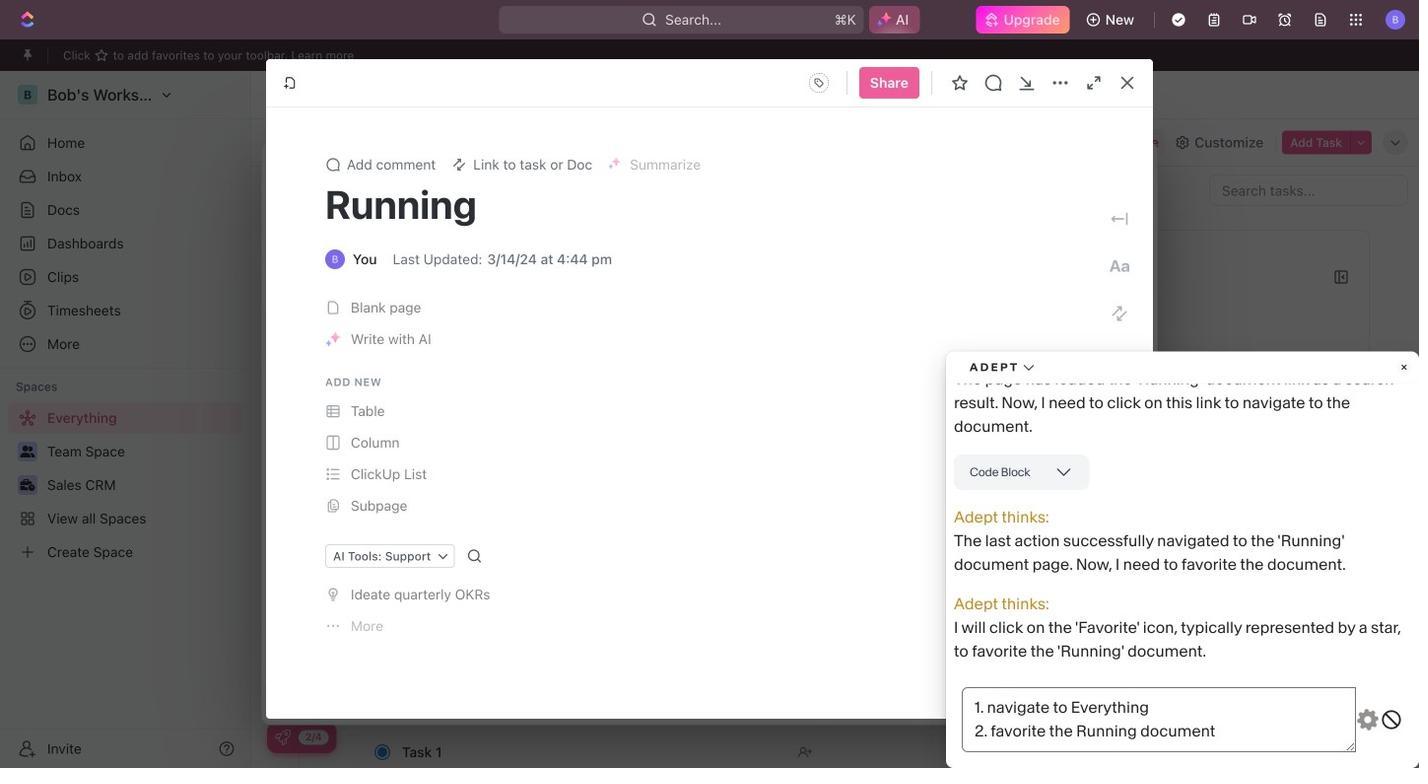 Task type: describe. For each thing, give the bounding box(es) containing it.
e83zz image
[[929, 391, 944, 407]]

sidebar navigation
[[0, 71, 251, 768]]

Search tasks... text field
[[1211, 175, 1408, 205]]

onboarding checklist button element
[[275, 730, 291, 745]]



Task type: locate. For each thing, give the bounding box(es) containing it.
tree
[[8, 402, 243, 568]]

tree inside sidebar navigation
[[8, 402, 243, 568]]

Search or run a command… text field
[[282, 158, 430, 182]]

onboarding checklist button image
[[275, 730, 291, 745]]

qdq9q image
[[929, 355, 944, 371]]

dropdown menu image
[[803, 67, 835, 99]]



Task type: vqa. For each thing, say whether or not it's contained in the screenshot.
tree at bottom left inside the Sidebar navigation
yes



